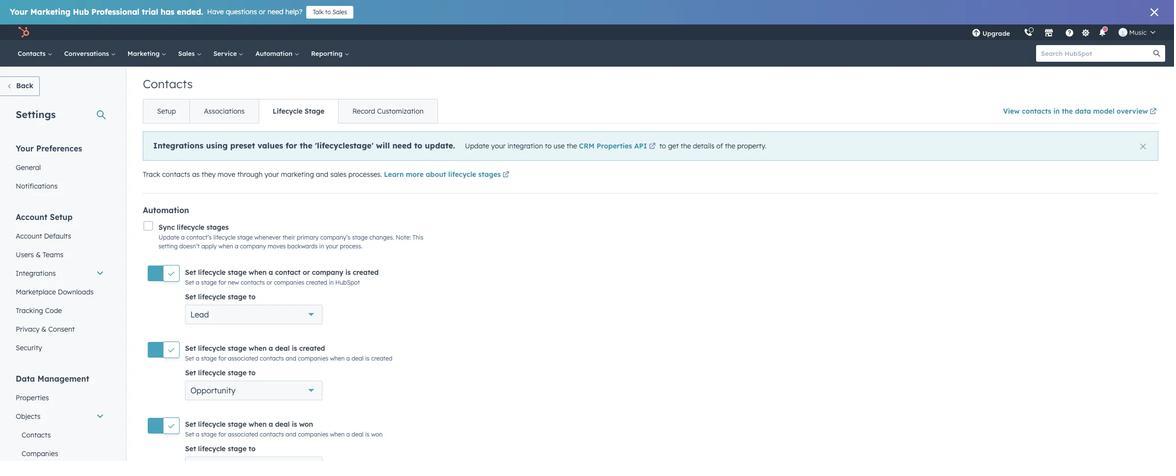 Task type: vqa. For each thing, say whether or not it's contained in the screenshot.
Settings "image"
yes



Task type: locate. For each thing, give the bounding box(es) containing it.
menu item
[[1017, 25, 1019, 40]]

data management
[[16, 374, 89, 384]]

1 vertical spatial won
[[371, 432, 383, 439]]

for right values
[[286, 141, 297, 151]]

lifecycle inside "set lifecycle stage when a deal is won set a stage for associated contacts and companies when a deal is won"
[[198, 421, 226, 430]]

0 vertical spatial properties
[[597, 142, 632, 151]]

deal
[[275, 345, 290, 353], [352, 355, 363, 363], [275, 421, 290, 430], [352, 432, 363, 439]]

update
[[465, 142, 489, 151], [159, 234, 179, 242]]

associated down 'opportunity' popup button
[[228, 432, 258, 439]]

opportunity
[[190, 386, 235, 396]]

learn more about lifecycle stages
[[384, 170, 501, 179]]

& inside "link"
[[36, 251, 41, 260]]

1 horizontal spatial sales
[[333, 8, 347, 16]]

as
[[192, 170, 200, 179]]

0 vertical spatial in
[[1053, 107, 1060, 116]]

0 horizontal spatial or
[[259, 7, 266, 16]]

companies inside "set lifecycle stage when a deal is won set a stage for associated contacts and companies when a deal is won"
[[298, 432, 328, 439]]

the
[[1062, 107, 1073, 116], [300, 141, 312, 151], [567, 142, 577, 151], [681, 142, 691, 151], [725, 142, 735, 151]]

contacts link for companies link
[[10, 427, 110, 445]]

close image for have questions or need help?
[[1150, 8, 1158, 16]]

0 vertical spatial account
[[16, 213, 47, 222]]

for up opportunity
[[218, 355, 226, 363]]

0 vertical spatial your
[[10, 7, 28, 17]]

properties inside data management element
[[16, 394, 49, 403]]

contacts
[[18, 50, 47, 57], [143, 77, 193, 91], [22, 431, 51, 440]]

your for your marketing hub professional trial has ended. have questions or need help?
[[10, 7, 28, 17]]

and
[[316, 170, 328, 179], [286, 355, 296, 363], [286, 432, 296, 439]]

0 vertical spatial companies
[[274, 279, 304, 286]]

company's
[[320, 234, 350, 242]]

backwards
[[287, 243, 318, 250]]

0 vertical spatial associated
[[228, 355, 258, 363]]

account setup
[[16, 213, 73, 222]]

close image
[[1150, 8, 1158, 16], [1140, 144, 1146, 150]]

companies for created
[[298, 355, 328, 363]]

sales
[[333, 8, 347, 16], [178, 50, 197, 57]]

companies
[[22, 450, 58, 459]]

marketplace downloads
[[16, 288, 94, 297]]

your down company's
[[326, 243, 338, 250]]

contacts right new
[[241, 279, 265, 286]]

1 account from the top
[[16, 213, 47, 222]]

the right get
[[681, 142, 691, 151]]

stages down the update your integration to use the
[[478, 170, 501, 179]]

update right "update."
[[465, 142, 489, 151]]

0 vertical spatial or
[[259, 7, 266, 16]]

2 vertical spatial set lifecycle stage to
[[185, 445, 256, 454]]

2 vertical spatial in
[[329, 279, 334, 286]]

company inside set lifecycle stage when a contact or company is created set a stage for new contacts or companies created in hubspot
[[312, 268, 343, 277]]

the up the marketing
[[300, 141, 312, 151]]

1 vertical spatial integrations
[[16, 269, 56, 278]]

2 vertical spatial contacts
[[22, 431, 51, 440]]

1 vertical spatial account
[[16, 232, 42, 241]]

automation down help?
[[255, 50, 294, 57]]

0 horizontal spatial stages
[[206, 223, 229, 232]]

the for update your integration to use the
[[567, 142, 577, 151]]

data
[[1075, 107, 1091, 116]]

contacts link
[[12, 40, 58, 67], [10, 427, 110, 445]]

link opens in a new window image inside 'view contacts in the data model overview' link
[[1150, 107, 1157, 118]]

associated inside "set lifecycle stage when a deal is won set a stage for associated contacts and companies when a deal is won"
[[228, 432, 258, 439]]

contacts link down hubspot link
[[12, 40, 58, 67]]

2 account from the top
[[16, 232, 42, 241]]

account for account defaults
[[16, 232, 42, 241]]

security
[[16, 344, 42, 353]]

view contacts in the data model overview
[[1003, 107, 1148, 116]]

hubspot link
[[12, 27, 37, 38]]

update up setting
[[159, 234, 179, 242]]

7 set from the top
[[185, 421, 196, 430]]

0 vertical spatial marketing
[[30, 7, 70, 17]]

0 vertical spatial close image
[[1150, 8, 1158, 16]]

2 set lifecycle stage to from the top
[[185, 369, 256, 378]]

0 vertical spatial contacts link
[[12, 40, 58, 67]]

lifecycle inside set lifecycle stage when a deal is created set a stage for associated contacts and companies when a deal is created
[[198, 345, 226, 353]]

1 horizontal spatial close image
[[1150, 8, 1158, 16]]

close image up music "popup button"
[[1150, 8, 1158, 16]]

0 vertical spatial contacts
[[18, 50, 47, 57]]

or up lead popup button
[[266, 279, 272, 286]]

for
[[286, 141, 297, 151], [218, 279, 226, 286], [218, 355, 226, 363], [218, 432, 226, 439]]

account defaults link
[[10, 227, 110, 246]]

integrations up the marketplace
[[16, 269, 56, 278]]

associated inside set lifecycle stage when a deal is created set a stage for associated contacts and companies when a deal is created
[[228, 355, 258, 363]]

or right questions
[[259, 7, 266, 16]]

menu
[[965, 25, 1162, 40]]

0 horizontal spatial your
[[265, 170, 279, 179]]

1 vertical spatial properties
[[16, 394, 49, 403]]

notifications
[[16, 182, 58, 191]]

4 set from the top
[[185, 345, 196, 353]]

your for your preferences
[[16, 144, 34, 154]]

search image
[[1153, 50, 1160, 57]]

1 vertical spatial automation
[[143, 206, 189, 215]]

associations
[[204, 107, 245, 116]]

automation
[[255, 50, 294, 57], [143, 206, 189, 215]]

account up users
[[16, 232, 42, 241]]

0 vertical spatial need
[[267, 7, 283, 16]]

account up account defaults
[[16, 213, 47, 222]]

integrations up as
[[153, 141, 203, 151]]

in left hubspot
[[329, 279, 334, 286]]

link opens in a new window image
[[1150, 108, 1157, 116], [503, 170, 509, 182], [503, 172, 509, 179]]

and inside set lifecycle stage when a deal is created set a stage for associated contacts and companies when a deal is created
[[286, 355, 296, 363]]

1 vertical spatial company
[[312, 268, 343, 277]]

when inside set lifecycle stage when a contact or company is created set a stage for new contacts or companies created in hubspot
[[249, 268, 267, 277]]

trial
[[142, 7, 158, 17]]

& for users
[[36, 251, 41, 260]]

link opens in a new window image inside learn more about lifecycle stages link
[[503, 172, 509, 179]]

objects button
[[10, 408, 110, 427]]

close image down overview
[[1140, 144, 1146, 150]]

contacts up setup link
[[143, 77, 193, 91]]

marketing inside marketing link
[[128, 50, 162, 57]]

link opens in a new window image inside 'view contacts in the data model overview' link
[[1150, 108, 1157, 116]]

0 horizontal spatial need
[[267, 7, 283, 16]]

your up general
[[16, 144, 34, 154]]

automation up sync
[[143, 206, 189, 215]]

settings image
[[1081, 29, 1090, 38]]

is
[[345, 268, 351, 277], [292, 345, 297, 353], [365, 355, 369, 363], [292, 421, 297, 430], [365, 432, 369, 439]]

0 horizontal spatial update
[[159, 234, 179, 242]]

1 vertical spatial contacts link
[[10, 427, 110, 445]]

when inside sync lifecycle stages update a contact's lifecycle stage whenever their primary company's stage changes. note: this setting doesn't apply when a company moves backwards in your process.
[[218, 243, 233, 250]]

contacts inside set lifecycle stage when a deal is created set a stage for associated contacts and companies when a deal is created
[[260, 355, 284, 363]]

2 vertical spatial companies
[[298, 432, 328, 439]]

1 vertical spatial update
[[159, 234, 179, 242]]

the right of
[[725, 142, 735, 151]]

sync
[[159, 223, 175, 232]]

6 set from the top
[[185, 369, 196, 378]]

contacts link for conversations link
[[12, 40, 58, 67]]

0 vertical spatial integrations
[[153, 141, 203, 151]]

2 vertical spatial and
[[286, 432, 296, 439]]

1 horizontal spatial company
[[312, 268, 343, 277]]

marketing down trial
[[128, 50, 162, 57]]

sales right the talk
[[333, 8, 347, 16]]

1 vertical spatial and
[[286, 355, 296, 363]]

tracking code
[[16, 307, 62, 316]]

the for integrations using preset values for the 'lifecyclestage' will need to update.
[[300, 141, 312, 151]]

won
[[299, 421, 313, 430], [371, 432, 383, 439]]

account
[[16, 213, 47, 222], [16, 232, 42, 241]]

1 vertical spatial marketing
[[128, 50, 162, 57]]

crm properties api
[[579, 142, 647, 151]]

need right will
[[392, 141, 412, 151]]

1 horizontal spatial marketing
[[128, 50, 162, 57]]

0 vertical spatial automation
[[255, 50, 294, 57]]

1 horizontal spatial in
[[329, 279, 334, 286]]

contacts inside data management element
[[22, 431, 51, 440]]

1 vertical spatial associated
[[228, 432, 258, 439]]

associations link
[[190, 100, 258, 123]]

properties up objects
[[16, 394, 49, 403]]

associated up 'opportunity' popup button
[[228, 355, 258, 363]]

0 horizontal spatial &
[[36, 251, 41, 260]]

navigation
[[143, 99, 438, 124]]

0 vertical spatial company
[[240, 243, 266, 250]]

1 vertical spatial in
[[319, 243, 324, 250]]

1 vertical spatial companies
[[298, 355, 328, 363]]

to right the talk
[[325, 8, 331, 16]]

1 horizontal spatial or
[[266, 279, 272, 286]]

security link
[[10, 339, 110, 358]]

1 vertical spatial need
[[392, 141, 412, 151]]

contacts
[[1022, 107, 1051, 116], [162, 170, 190, 179], [241, 279, 265, 286], [260, 355, 284, 363], [260, 432, 284, 439]]

contacts down 'opportunity' popup button
[[260, 432, 284, 439]]

your left the integration
[[491, 142, 506, 151]]

& right users
[[36, 251, 41, 260]]

0 horizontal spatial won
[[299, 421, 313, 430]]

0 vertical spatial sales
[[333, 8, 347, 16]]

0 vertical spatial &
[[36, 251, 41, 260]]

sales left service
[[178, 50, 197, 57]]

& right "privacy"
[[41, 325, 46, 334]]

in left data
[[1053, 107, 1060, 116]]

reporting
[[311, 50, 344, 57]]

company up hubspot
[[312, 268, 343, 277]]

customization
[[377, 107, 424, 116]]

learn more about lifecycle stages link
[[384, 170, 511, 182]]

to up 'opportunity' popup button
[[249, 369, 256, 378]]

0 horizontal spatial company
[[240, 243, 266, 250]]

your marketing hub professional trial has ended. have questions or need help?
[[10, 7, 302, 17]]

lifecycle stage
[[273, 107, 324, 116]]

0 horizontal spatial close image
[[1140, 144, 1146, 150]]

processes.
[[348, 170, 382, 179]]

2 horizontal spatial your
[[491, 142, 506, 151]]

or inside your marketing hub professional trial has ended. have questions or need help?
[[259, 7, 266, 16]]

set lifecycle stage to
[[185, 293, 256, 302], [185, 369, 256, 378], [185, 445, 256, 454]]

0 horizontal spatial sales
[[178, 50, 197, 57]]

integrations button
[[10, 265, 110, 283]]

1 vertical spatial stages
[[206, 223, 229, 232]]

questions
[[226, 7, 257, 16]]

contacts down hubspot link
[[18, 50, 47, 57]]

marketing left the hub
[[30, 7, 70, 17]]

is inside set lifecycle stage when a contact or company is created set a stage for new contacts or companies created in hubspot
[[345, 268, 351, 277]]

for down opportunity
[[218, 432, 226, 439]]

service link
[[207, 40, 250, 67]]

integrations inside integrations using preset values for the 'lifecyclestage' will need to update. alert
[[153, 141, 203, 151]]

0 horizontal spatial automation
[[143, 206, 189, 215]]

contacts up companies
[[22, 431, 51, 440]]

1 horizontal spatial stages
[[478, 170, 501, 179]]

1 vertical spatial your
[[265, 170, 279, 179]]

lead
[[190, 310, 209, 320]]

crm
[[579, 142, 594, 151]]

properties left api
[[597, 142, 632, 151]]

0 horizontal spatial properties
[[16, 394, 49, 403]]

track contacts as they move through your marketing and sales processes.
[[143, 170, 384, 179]]

in
[[1053, 107, 1060, 116], [319, 243, 324, 250], [329, 279, 334, 286]]

contacts inside set lifecycle stage when a contact or company is created set a stage for new contacts or companies created in hubspot
[[241, 279, 265, 286]]

1 horizontal spatial need
[[392, 141, 412, 151]]

hubspot image
[[18, 27, 29, 38]]

1 vertical spatial close image
[[1140, 144, 1146, 150]]

1 horizontal spatial automation
[[255, 50, 294, 57]]

1 vertical spatial &
[[41, 325, 46, 334]]

need left help?
[[267, 7, 283, 16]]

to left use
[[545, 142, 552, 151]]

calling icon button
[[1020, 26, 1037, 39]]

changes.
[[369, 234, 394, 242]]

contacts up 'opportunity' popup button
[[260, 355, 284, 363]]

integrations inside integrations button
[[16, 269, 56, 278]]

1 vertical spatial contacts
[[143, 77, 193, 91]]

2 vertical spatial your
[[326, 243, 338, 250]]

1 associated from the top
[[228, 355, 258, 363]]

stages up apply
[[206, 223, 229, 232]]

& for privacy
[[41, 325, 46, 334]]

your right through on the left top of the page
[[265, 170, 279, 179]]

for left new
[[218, 279, 226, 286]]

in down company's
[[319, 243, 324, 250]]

0 horizontal spatial integrations
[[16, 269, 56, 278]]

close image inside integrations using preset values for the 'lifecyclestage' will need to update. alert
[[1140, 144, 1146, 150]]

0 vertical spatial update
[[465, 142, 489, 151]]

1 vertical spatial your
[[16, 144, 34, 154]]

the right use
[[567, 142, 577, 151]]

companies inside set lifecycle stage when a deal is created set a stage for associated contacts and companies when a deal is created
[[298, 355, 328, 363]]

0 horizontal spatial setup
[[50, 213, 73, 222]]

2 associated from the top
[[228, 432, 258, 439]]

1 horizontal spatial &
[[41, 325, 46, 334]]

2 horizontal spatial or
[[303, 268, 310, 277]]

marketplace
[[16, 288, 56, 297]]

0 horizontal spatial in
[[319, 243, 324, 250]]

need inside integrations using preset values for the 'lifecyclestage' will need to update. alert
[[392, 141, 412, 151]]

0 vertical spatial set lifecycle stage to
[[185, 293, 256, 302]]

1 horizontal spatial integrations
[[153, 141, 203, 151]]

1 vertical spatial set lifecycle stage to
[[185, 369, 256, 378]]

to
[[325, 8, 331, 16], [414, 141, 422, 151], [545, 142, 552, 151], [659, 142, 666, 151], [249, 293, 256, 302], [249, 369, 256, 378], [249, 445, 256, 454]]

contacts link up companies
[[10, 427, 110, 445]]

a
[[181, 234, 185, 242], [235, 243, 238, 250], [269, 268, 273, 277], [196, 279, 199, 286], [269, 345, 273, 353], [196, 355, 199, 363], [346, 355, 350, 363], [269, 421, 273, 430], [196, 432, 199, 439], [346, 432, 350, 439]]

company down whenever
[[240, 243, 266, 250]]

1 vertical spatial setup
[[50, 213, 73, 222]]

crm properties api link
[[579, 142, 657, 152]]

associated
[[228, 355, 258, 363], [228, 432, 258, 439]]

process.
[[340, 243, 362, 250]]

when
[[218, 243, 233, 250], [249, 268, 267, 277], [249, 345, 267, 353], [330, 355, 345, 363], [249, 421, 267, 430], [330, 432, 345, 439]]

and inside "set lifecycle stage when a deal is won set a stage for associated contacts and companies when a deal is won"
[[286, 432, 296, 439]]

link opens in a new window image
[[1150, 107, 1157, 118], [649, 142, 656, 152], [649, 143, 656, 151]]

2 horizontal spatial in
[[1053, 107, 1060, 116]]

contacts inside "set lifecycle stage when a deal is won set a stage for associated contacts and companies when a deal is won"
[[260, 432, 284, 439]]

or right the contact
[[303, 268, 310, 277]]

learn
[[384, 170, 404, 179]]

conversations
[[64, 50, 111, 57]]

downloads
[[58, 288, 94, 297]]

1 horizontal spatial setup
[[157, 107, 176, 116]]

service
[[213, 50, 239, 57]]

consent
[[48, 325, 75, 334]]

setup link
[[143, 100, 190, 123]]

conversations link
[[58, 40, 122, 67]]

has
[[161, 7, 174, 17]]

companies inside set lifecycle stage when a contact or company is created set a stage for new contacts or companies created in hubspot
[[274, 279, 304, 286]]

sales inside button
[[333, 8, 347, 16]]

9 set from the top
[[185, 445, 196, 454]]

1 set lifecycle stage to from the top
[[185, 293, 256, 302]]

link opens in a new window image for learn more about lifecycle stages
[[503, 172, 509, 179]]

your up hubspot icon
[[10, 7, 28, 17]]

update inside alert
[[465, 142, 489, 151]]

of
[[716, 142, 723, 151]]

1 horizontal spatial won
[[371, 432, 383, 439]]

integrations using preset values for the 'lifecyclestage' will need to update.
[[153, 141, 455, 151]]

link opens in a new window image for view contacts in the data model overview
[[1150, 108, 1157, 116]]

your inside sync lifecycle stages update a contact's lifecycle stage whenever their primary company's stage changes. note: this setting doesn't apply when a company moves backwards in your process.
[[326, 243, 338, 250]]

0 vertical spatial your
[[491, 142, 506, 151]]

help?
[[285, 7, 302, 16]]

1 horizontal spatial properties
[[597, 142, 632, 151]]

1 horizontal spatial update
[[465, 142, 489, 151]]

1 horizontal spatial your
[[326, 243, 338, 250]]



Task type: describe. For each thing, give the bounding box(es) containing it.
talk to sales button
[[306, 6, 354, 19]]

use
[[554, 142, 565, 151]]

integrations using preset values for the 'lifecyclestage' will need to update. alert
[[143, 132, 1158, 161]]

view contacts in the data model overview link
[[1003, 101, 1158, 123]]

contact's
[[186, 234, 212, 242]]

whenever
[[254, 234, 281, 242]]

set lifecycle stage to for lead
[[185, 293, 256, 302]]

contacts right "view"
[[1022, 107, 1051, 116]]

setting
[[159, 243, 178, 250]]

talk to sales
[[313, 8, 347, 16]]

lifecycle inside set lifecycle stage when a contact or company is created set a stage for new contacts or companies created in hubspot
[[198, 268, 226, 277]]

automation link
[[250, 40, 305, 67]]

set lifecycle stage when a deal is created set a stage for associated contacts and companies when a deal is created
[[185, 345, 392, 363]]

1 set from the top
[[185, 268, 196, 277]]

this
[[412, 234, 423, 242]]

track
[[143, 170, 160, 179]]

doesn't
[[179, 243, 200, 250]]

need inside your marketing hub professional trial has ended. have questions or need help?
[[267, 7, 283, 16]]

2 vertical spatial or
[[266, 279, 272, 286]]

3 set lifecycle stage to from the top
[[185, 445, 256, 454]]

api
[[634, 142, 647, 151]]

companies for won
[[298, 432, 328, 439]]

new
[[228, 279, 239, 286]]

set lifecycle stage to for opportunity
[[185, 369, 256, 378]]

in inside set lifecycle stage when a contact or company is created set a stage for new contacts or companies created in hubspot
[[329, 279, 334, 286]]

reporting link
[[305, 40, 355, 67]]

company inside sync lifecycle stages update a contact's lifecycle stage whenever their primary company's stage changes. note: this setting doesn't apply when a company moves backwards in your process.
[[240, 243, 266, 250]]

marketing link
[[122, 40, 172, 67]]

update.
[[425, 141, 455, 151]]

professional
[[91, 7, 139, 17]]

talk
[[313, 8, 324, 16]]

update your integration to use the
[[465, 142, 579, 151]]

more
[[406, 170, 424, 179]]

1 vertical spatial or
[[303, 268, 310, 277]]

data
[[16, 374, 35, 384]]

they
[[202, 170, 216, 179]]

to down "set lifecycle stage when a deal is won set a stage for associated contacts and companies when a deal is won"
[[249, 445, 256, 454]]

preset
[[230, 141, 255, 151]]

primary
[[297, 234, 319, 242]]

for inside set lifecycle stage when a contact or company is created set a stage for new contacts or companies created in hubspot
[[218, 279, 226, 286]]

will
[[376, 141, 390, 151]]

and for won
[[286, 432, 296, 439]]

upgrade image
[[972, 29, 981, 38]]

have
[[207, 7, 224, 16]]

through
[[237, 170, 263, 179]]

0 vertical spatial stages
[[478, 170, 501, 179]]

update inside sync lifecycle stages update a contact's lifecycle stage whenever their primary company's stage changes. note: this setting doesn't apply when a company moves backwards in your process.
[[159, 234, 179, 242]]

marketplaces button
[[1038, 25, 1059, 40]]

users & teams
[[16, 251, 63, 260]]

ended.
[[177, 7, 203, 17]]

for inside integrations using preset values for the 'lifecyclestage' will need to update. alert
[[286, 141, 297, 151]]

stages inside sync lifecycle stages update a contact's lifecycle stage whenever their primary company's stage changes. note: this setting doesn't apply when a company moves backwards in your process.
[[206, 223, 229, 232]]

record customization
[[352, 107, 424, 116]]

to get the details of the property.
[[657, 142, 767, 151]]

property.
[[737, 142, 767, 151]]

properties inside integrations using preset values for the 'lifecyclestage' will need to update. alert
[[597, 142, 632, 151]]

in inside sync lifecycle stages update a contact's lifecycle stage whenever their primary company's stage changes. note: this setting doesn't apply when a company moves backwards in your process.
[[319, 243, 324, 250]]

set lifecycle stage when a contact or company is created set a stage for new contacts or companies created in hubspot
[[185, 268, 379, 286]]

settings
[[16, 108, 56, 121]]

account setup element
[[10, 212, 110, 358]]

associated for created
[[228, 355, 258, 363]]

companies link
[[10, 445, 110, 462]]

note:
[[396, 234, 411, 242]]

opportunity button
[[185, 381, 322, 401]]

to left "update."
[[414, 141, 422, 151]]

music
[[1129, 28, 1147, 36]]

'lifecyclestage'
[[315, 141, 374, 151]]

about
[[426, 170, 446, 179]]

get
[[668, 142, 679, 151]]

for inside set lifecycle stage when a deal is created set a stage for associated contacts and companies when a deal is created
[[218, 355, 226, 363]]

code
[[45, 307, 62, 316]]

general link
[[10, 159, 110, 177]]

data management element
[[10, 374, 110, 462]]

0 horizontal spatial marketing
[[30, 7, 70, 17]]

calling icon image
[[1024, 28, 1033, 37]]

integrations for integrations
[[16, 269, 56, 278]]

teams
[[43, 251, 63, 260]]

tracking
[[16, 307, 43, 316]]

users & teams link
[[10, 246, 110, 265]]

contacts left as
[[162, 170, 190, 179]]

apply
[[201, 243, 217, 250]]

lead button
[[185, 305, 322, 325]]

lifecycle
[[273, 107, 303, 116]]

properties link
[[10, 389, 110, 408]]

objects
[[16, 413, 40, 422]]

privacy & consent link
[[10, 321, 110, 339]]

record
[[352, 107, 375, 116]]

marketplaces image
[[1044, 29, 1053, 38]]

back
[[16, 81, 33, 90]]

menu containing music
[[965, 25, 1162, 40]]

using
[[206, 141, 228, 151]]

greg robinson image
[[1118, 28, 1127, 37]]

details
[[693, 142, 714, 151]]

your preferences element
[[10, 143, 110, 196]]

defaults
[[44, 232, 71, 241]]

help image
[[1065, 29, 1074, 38]]

your inside integrations using preset values for the 'lifecyclestage' will need to update. alert
[[491, 142, 506, 151]]

set lifecycle stage when a deal is won set a stage for associated contacts and companies when a deal is won
[[185, 421, 383, 439]]

sync lifecycle stages update a contact's lifecycle stage whenever their primary company's stage changes. note: this setting doesn't apply when a company moves backwards in your process.
[[159, 223, 423, 250]]

account defaults
[[16, 232, 71, 241]]

privacy
[[16, 325, 39, 334]]

for inside "set lifecycle stage when a deal is won set a stage for associated contacts and companies when a deal is won"
[[218, 432, 226, 439]]

account for account setup
[[16, 213, 47, 222]]

close image for update your integration to use the
[[1140, 144, 1146, 150]]

view
[[1003, 107, 1020, 116]]

the for to get the details of the property.
[[725, 142, 735, 151]]

0 vertical spatial won
[[299, 421, 313, 430]]

sales link
[[172, 40, 207, 67]]

5 set from the top
[[185, 355, 194, 363]]

back link
[[0, 77, 40, 96]]

the left data
[[1062, 107, 1073, 116]]

associated for won
[[228, 432, 258, 439]]

integration
[[507, 142, 543, 151]]

1 vertical spatial sales
[[178, 50, 197, 57]]

notifications image
[[1098, 29, 1107, 38]]

notifications button
[[1094, 25, 1111, 40]]

users
[[16, 251, 34, 260]]

in inside 'view contacts in the data model overview' link
[[1053, 107, 1060, 116]]

model
[[1093, 107, 1115, 116]]

and for created
[[286, 355, 296, 363]]

help button
[[1061, 25, 1078, 40]]

tracking code link
[[10, 302, 110, 321]]

8 set from the top
[[185, 432, 194, 439]]

0 vertical spatial setup
[[157, 107, 176, 116]]

Search HubSpot search field
[[1036, 45, 1156, 62]]

3 set from the top
[[185, 293, 196, 302]]

contact
[[275, 268, 301, 277]]

music button
[[1113, 25, 1161, 40]]

general
[[16, 163, 41, 172]]

0 vertical spatial and
[[316, 170, 328, 179]]

notifications link
[[10, 177, 110, 196]]

to up lead popup button
[[249, 293, 256, 302]]

to left get
[[659, 142, 666, 151]]

moves
[[268, 243, 286, 250]]

2 set from the top
[[185, 279, 194, 286]]

to inside button
[[325, 8, 331, 16]]

integrations for integrations using preset values for the 'lifecyclestage' will need to update.
[[153, 141, 203, 151]]

navigation containing setup
[[143, 99, 438, 124]]

preferences
[[36, 144, 82, 154]]



